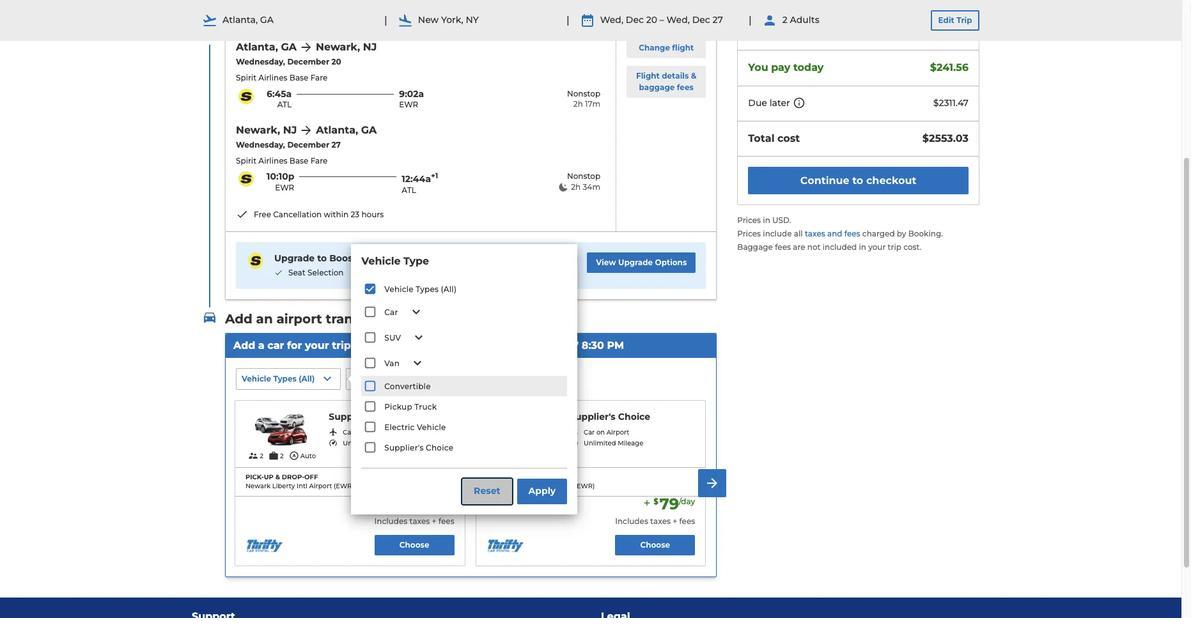 Task type: vqa. For each thing, say whether or not it's contained in the screenshot.
Room: on the right of the page
no



Task type: describe. For each thing, give the bounding box(es) containing it.
seat selection
[[288, 268, 344, 278]]

| for new york, ny
[[384, 14, 387, 26]]

seat
[[288, 268, 306, 278]]

rental
[[399, 311, 439, 327]]

$2553.03
[[923, 132, 969, 144]]

spirit for newark, nj
[[236, 156, 257, 165]]

auto
[[300, 452, 316, 461]]

vehicle down 'truck'
[[417, 423, 446, 432]]

0 vertical spatial for
[[414, 253, 427, 264]]

9:30
[[453, 339, 475, 352]]

1 vertical spatial in
[[859, 242, 866, 252]]

airlines for newark,
[[259, 156, 287, 165]]

new
[[418, 14, 439, 26]]

0 vertical spatial atlanta, ga
[[223, 14, 274, 26]]

dec down trip!
[[543, 339, 564, 352]]

convertible
[[384, 382, 431, 391]]

today
[[794, 61, 824, 74]]

vehicle types (all)
[[384, 284, 457, 294]]

newark for first choose button from left
[[246, 482, 271, 491]]

& left save
[[525, 503, 530, 512]]

2 liberty from the left
[[513, 482, 536, 491]]

are
[[793, 242, 805, 252]]

upgrade inside button
[[618, 258, 653, 268]]

and inside button
[[403, 374, 419, 384]]

dec up flight
[[692, 14, 710, 26]]

1 (ewr) from the left
[[334, 482, 354, 491]]

checkout
[[866, 174, 917, 187]]

0 horizontal spatial taxes
[[410, 517, 430, 526]]

flight ticket 2
[[759, 10, 969, 39]]

vehicle types ( all )
[[242, 374, 315, 384]]

am
[[478, 339, 495, 352]]

2h inside nonstop 2h 17m
[[573, 99, 583, 109]]

wednesday, december 20 spirit airlines base fare
[[236, 57, 341, 82]]

baggage
[[639, 82, 675, 92]]

0 horizontal spatial trip
[[332, 339, 351, 352]]

2 choose button from the left
[[615, 535, 695, 556]]

apply button
[[517, 479, 567, 504]]

0 horizontal spatial upgrade
[[274, 253, 315, 264]]

2 adults
[[783, 14, 820, 26]]

cost.
[[904, 242, 922, 252]]

view
[[596, 258, 616, 268]]

vehicle type dialog
[[346, 239, 583, 520]]

2 unlimited from the left
[[584, 439, 616, 448]]

add an airport transfer or rental car to your trip!
[[225, 311, 546, 327]]

2 (ewr) from the left
[[575, 482, 595, 491]]

standard
[[369, 253, 412, 264]]

34m
[[583, 182, 601, 192]]

2 horizontal spatial ga
[[361, 124, 377, 136]]

van
[[384, 359, 400, 368]]

1 includes taxes + fees from the left
[[374, 517, 454, 526]]

include
[[763, 229, 792, 239]]

& inside flight details & baggage fees
[[691, 71, 697, 81]]

| for 2 adults
[[749, 14, 752, 26]]

edit trip
[[938, 15, 972, 25]]

change flight link
[[627, 38, 706, 58]]

up to 2 pieces of luggage. image
[[269, 451, 279, 461]]

pickup
[[384, 402, 412, 412]]

trip
[[957, 15, 972, 25]]

cars image
[[202, 310, 217, 325]]

booking
[[909, 229, 941, 239]]

0 horizontal spatial choice
[[377, 411, 410, 423]]

1 liberty from the left
[[272, 482, 295, 491]]

change
[[639, 43, 670, 52]]

by
[[897, 229, 906, 239]]

(
[[299, 374, 302, 384]]

flight details & baggage fees
[[636, 71, 697, 92]]

6:45a
[[267, 88, 292, 99]]

options
[[655, 258, 687, 268]]

vehicle for vehicle types (all)
[[384, 284, 414, 294]]

off for 1st choose button from right
[[545, 473, 559, 482]]

add a car for your trip from wed, dec 20 9:30 am to wed, dec 27 8:30 pm
[[233, 339, 624, 352]]

0 horizontal spatial for
[[287, 339, 302, 352]]

within
[[324, 210, 349, 219]]

due
[[748, 97, 767, 109]]

you
[[748, 61, 768, 74]]

0 vertical spatial 27
[[713, 14, 723, 26]]

2 vertical spatial atlanta, ga
[[316, 124, 377, 136]]

0 horizontal spatial supplier's
[[329, 411, 375, 423]]

27 inside "wednesday, december 27 spirit airlines base fare"
[[332, 140, 341, 150]]

(all)
[[441, 284, 457, 294]]

type
[[404, 255, 429, 267]]

adults
[[790, 14, 820, 26]]

base for newark, nj
[[290, 156, 308, 165]]

1 horizontal spatial ga
[[281, 41, 297, 53]]

taxes and fees link
[[805, 229, 863, 239]]

newark for 1st choose button from right
[[486, 482, 511, 491]]

pick- inside edit pick-up and drop-off button
[[370, 374, 390, 384]]

1 vertical spatial nj
[[283, 124, 297, 136]]

york,
[[441, 14, 463, 26]]

atl inside 6:45a atl
[[277, 100, 292, 109]]

2 prices from the top
[[738, 229, 761, 239]]

2 vertical spatial atlanta,
[[316, 124, 358, 136]]

2 mileage from the left
[[618, 439, 644, 448]]

pay
[[771, 61, 791, 74]]

& down up to 2 pieces of luggage. image
[[275, 473, 280, 482]]

$241.56
[[930, 61, 969, 74]]

free cancellation within 23 hours
[[254, 210, 384, 219]]

2 horizontal spatial up
[[505, 473, 515, 482]]

ny
[[466, 14, 479, 26]]

1 vertical spatial atlanta,
[[236, 41, 278, 53]]

continue
[[800, 174, 850, 187]]

0 horizontal spatial newark,
[[236, 124, 280, 136]]

total cost
[[748, 132, 800, 144]]

2 right up to 2 people. icon
[[260, 452, 263, 461]]

0 horizontal spatial your
[[305, 339, 329, 352]]

trip!
[[518, 311, 546, 327]]

pay now & save
[[492, 503, 549, 512]]

to inside button
[[853, 174, 864, 187]]

ticket
[[788, 10, 813, 21]]

0 vertical spatial atlanta,
[[223, 14, 258, 26]]

.
[[941, 229, 943, 239]]

0 horizontal spatial newark, nj
[[236, 124, 297, 136]]

0 vertical spatial in
[[763, 216, 770, 225]]

0 vertical spatial car
[[443, 311, 464, 327]]

2 inside flight ticket 2
[[964, 27, 969, 39]]

9:02a
[[399, 88, 424, 99]]

spirit airlines-image image for newark,
[[236, 172, 256, 187]]

12:44a +1 atl
[[402, 172, 438, 195]]

included
[[823, 242, 857, 252]]

electric vehicle
[[384, 423, 446, 432]]

only
[[430, 253, 450, 264]]

1 horizontal spatial your
[[485, 311, 515, 327]]

2 horizontal spatial choice
[[618, 411, 650, 423]]

edit pick-up and drop-off
[[352, 374, 455, 384]]

1 horizontal spatial newark, nj
[[316, 41, 377, 53]]

0 horizontal spatial up
[[264, 473, 274, 482]]

fare for atlanta,
[[311, 156, 328, 165]]

not
[[807, 242, 821, 252]]

an
[[256, 311, 273, 327]]

your inside prices in usd. prices include all taxes and fees charged by booking . baggage fees are not included in your trip cost.
[[869, 242, 886, 252]]

truck
[[415, 402, 437, 412]]

1 prices from the top
[[738, 216, 761, 225]]

view upgrade options button
[[587, 253, 696, 273]]

1 car on airport from the left
[[343, 428, 389, 437]]

all
[[302, 374, 312, 384]]

up inside edit pick-up and drop-off button
[[390, 374, 401, 384]]

pickup truck
[[384, 402, 437, 412]]

vehicle for vehicle types ( all )
[[242, 374, 271, 384]]

2 on from the left
[[597, 428, 605, 437]]

0 horizontal spatial car
[[343, 428, 354, 437]]

off for first choose button from left
[[304, 473, 318, 482]]

2 includes from the left
[[615, 517, 648, 526]]

$
[[654, 497, 659, 506]]

1 vertical spatial 2h
[[571, 182, 581, 192]]

vehicle type
[[361, 255, 429, 267]]

2h 34m
[[571, 182, 601, 192]]

usd.
[[772, 216, 791, 225]]

1 vertical spatial atlanta, ga
[[236, 41, 297, 53]]

reset
[[474, 486, 500, 497]]

new york, ny
[[418, 14, 479, 26]]



Task type: locate. For each thing, give the bounding box(es) containing it.
liberty down up to 2 pieces of luggage. image
[[272, 482, 295, 491]]

2 unlimited mileage from the left
[[584, 439, 644, 448]]

automatic transmission. image
[[289, 451, 299, 461]]

2 includes taxes + fees from the left
[[615, 517, 695, 526]]

2 down trip
[[964, 27, 969, 39]]

types for (
[[273, 374, 297, 384]]

your down airport
[[305, 339, 329, 352]]

spirit airlines-image image left 6:45a atl
[[236, 89, 256, 104]]

flight for flight details & baggage fees
[[636, 71, 660, 81]]

flight for flight ticket 2
[[759, 10, 785, 21]]

1 horizontal spatial 20
[[437, 339, 450, 352]]

1 horizontal spatial nj
[[363, 41, 377, 53]]

all
[[794, 229, 803, 239]]

pick- up reset
[[486, 473, 505, 482]]

intl down auto on the left bottom of page
[[297, 482, 308, 491]]

vehicle down vehicle type
[[384, 284, 414, 294]]

edit down from
[[352, 374, 368, 384]]

car
[[384, 308, 398, 317], [343, 428, 354, 437], [584, 428, 595, 437]]

to up selection
[[317, 253, 327, 264]]

due later
[[748, 97, 790, 109]]

liberty up pay now & save
[[513, 482, 536, 491]]

|
[[384, 14, 387, 26], [567, 14, 570, 26], [749, 14, 752, 26]]

unlimited mileage
[[343, 439, 403, 448], [584, 439, 644, 448]]

nonstop up 17m
[[567, 89, 601, 98]]

2 left adults at right top
[[783, 14, 788, 26]]

drop- up 'truck'
[[421, 374, 444, 384]]

2 horizontal spatial taxes
[[805, 229, 825, 239]]

apply
[[529, 486, 556, 497]]

trip inside prices in usd. prices include all taxes and fees charged by booking . baggage fees are not included in your trip cost.
[[888, 242, 902, 252]]

0 vertical spatial december
[[287, 57, 329, 66]]

newark
[[246, 482, 271, 491], [486, 482, 511, 491]]

airlines up 10:10p
[[259, 156, 287, 165]]

1 horizontal spatial pick-
[[370, 374, 390, 384]]

1 vertical spatial newark,
[[236, 124, 280, 136]]

types left "("
[[273, 374, 297, 384]]

off inside edit pick-up and drop-off button
[[444, 374, 455, 384]]

airlines inside "wednesday, december 27 spirit airlines base fare"
[[259, 156, 287, 165]]

cancellation down vehicle type
[[368, 268, 417, 278]]

edit pick-up and drop-off button
[[346, 368, 461, 390]]

0 horizontal spatial includes taxes + fees
[[374, 517, 454, 526]]

pick-up & drop-off newark liberty intl airport (ewr) up save
[[486, 473, 595, 491]]

2 horizontal spatial |
[[749, 14, 752, 26]]

2 newark from the left
[[486, 482, 511, 491]]

atlanta, ga
[[223, 14, 274, 26], [236, 41, 297, 53], [316, 124, 377, 136]]

1 horizontal spatial for
[[414, 253, 427, 264]]

types left (all)
[[416, 284, 439, 294]]

0 horizontal spatial newark
[[246, 482, 271, 491]]

intl for first choose button from left
[[297, 482, 308, 491]]

1 unlimited mileage from the left
[[343, 439, 403, 448]]

nonstop for nonstop
[[567, 172, 601, 181]]

drop- inside button
[[421, 374, 444, 384]]

supplier's choice image
[[246, 411, 319, 448]]

in down the charged
[[859, 242, 866, 252]]

charged
[[863, 229, 895, 239]]

/day
[[679, 497, 695, 506]]

supplier's inside vehicle type "dialog"
[[384, 443, 424, 453]]

fees inside flight details & baggage fees
[[677, 82, 694, 92]]

supplier's choice inside vehicle type "dialog"
[[384, 443, 454, 453]]

2 intl from the left
[[538, 482, 548, 491]]

wed, right –
[[667, 14, 690, 26]]

prices in usd. prices include all taxes and fees charged by booking . baggage fees are not included in your trip cost.
[[738, 216, 943, 252]]

0 vertical spatial 20
[[646, 14, 657, 26]]

2 horizontal spatial car
[[584, 428, 595, 437]]

1 unlimited from the left
[[343, 439, 375, 448]]

up down van
[[390, 374, 401, 384]]

intl for 1st choose button from right
[[538, 482, 548, 491]]

ewr for 9:02a
[[399, 100, 418, 109]]

0 vertical spatial edit
[[938, 15, 955, 25]]

2 spirit from the top
[[236, 156, 257, 165]]

0 vertical spatial spirit airlines-image image
[[236, 89, 256, 104]]

spirit inside "wednesday, december 27 spirit airlines base fare"
[[236, 156, 257, 165]]

0 vertical spatial airlines
[[259, 73, 287, 82]]

wednesday,
[[236, 57, 285, 66], [236, 140, 285, 150]]

up
[[390, 374, 401, 384], [264, 473, 274, 482], [505, 473, 515, 482]]

december inside wednesday, december 20 spirit airlines base fare
[[287, 57, 329, 66]]

intl
[[297, 482, 308, 491], [538, 482, 548, 491]]

1 vertical spatial add
[[233, 339, 255, 352]]

trip left from
[[332, 339, 351, 352]]

0 horizontal spatial flight
[[636, 71, 660, 81]]

spirit airlines-image image for atlanta,
[[236, 89, 256, 104]]

8:30
[[582, 339, 604, 352]]

0 vertical spatial ga
[[260, 14, 274, 26]]

1 vertical spatial nonstop
[[567, 172, 601, 181]]

toggle tooltip image
[[793, 96, 806, 109]]

off down 9:30
[[444, 374, 455, 384]]

1 airlines from the top
[[259, 73, 287, 82]]

unlimited
[[343, 439, 375, 448], [584, 439, 616, 448]]

1 intl from the left
[[297, 482, 308, 491]]

1 choose from the left
[[399, 540, 429, 550]]

& up pay now & save
[[516, 473, 521, 482]]

newark, nj up wednesday, december 20 spirit airlines base fare
[[316, 41, 377, 53]]

0 vertical spatial add
[[225, 311, 253, 327]]

1 choose button from the left
[[374, 535, 454, 556]]

car up 9:30
[[443, 311, 464, 327]]

2 base from the top
[[290, 156, 308, 165]]

and inside prices in usd. prices include all taxes and fees charged by booking . baggage fees are not included in your trip cost.
[[827, 229, 843, 239]]

1 horizontal spatial newark,
[[316, 41, 360, 53]]

2 | from the left
[[567, 14, 570, 26]]

0 vertical spatial cancellation
[[273, 210, 322, 219]]

0 vertical spatial trip
[[888, 242, 902, 252]]

1 horizontal spatial trip
[[888, 242, 902, 252]]

0 horizontal spatial ga
[[260, 14, 274, 26]]

1 spirit airlines-image image from the top
[[236, 89, 256, 104]]

1 pick-up & drop-off newark liberty intl airport (ewr) from the left
[[246, 473, 354, 491]]

0 horizontal spatial choose button
[[374, 535, 454, 556]]

2 choose from the left
[[640, 540, 670, 550]]

add left a
[[233, 339, 255, 352]]

1 vertical spatial wednesday,
[[236, 140, 285, 150]]

2 december from the top
[[287, 140, 329, 150]]

atl down the 12:44a
[[402, 185, 416, 195]]

)
[[312, 374, 315, 384]]

edit left trip
[[938, 15, 955, 25]]

taxes inside prices in usd. prices include all taxes and fees charged by booking . baggage fees are not included in your trip cost.
[[805, 229, 825, 239]]

wednesday, inside "wednesday, december 27 spirit airlines base fare"
[[236, 140, 285, 150]]

up down up to 2 pieces of luggage. image
[[264, 473, 274, 482]]

1 horizontal spatial car
[[384, 308, 398, 317]]

nonstop 2h 17m
[[567, 89, 601, 109]]

2 horizontal spatial supplier's
[[570, 411, 616, 423]]

1 vertical spatial newark, nj
[[236, 124, 297, 136]]

0 vertical spatial newark,
[[316, 41, 360, 53]]

wed, dec 20 – wed, dec 27
[[600, 14, 723, 26]]

nonstop up the 2h 34m
[[567, 172, 601, 181]]

1 horizontal spatial unlimited mileage
[[584, 439, 644, 448]]

wednesday, for atlanta,
[[236, 57, 285, 66]]

cancellation right free
[[273, 210, 322, 219]]

pick- for first choose button from left
[[246, 473, 264, 482]]

ewr inside 9:02a ewr
[[399, 100, 418, 109]]

to up 9:30
[[467, 311, 481, 327]]

december
[[287, 57, 329, 66], [287, 140, 329, 150]]

0 horizontal spatial pick-
[[246, 473, 264, 482]]

0 horizontal spatial unlimited
[[343, 439, 375, 448]]

on
[[356, 428, 364, 437], [597, 428, 605, 437]]

flight inside flight ticket 2
[[759, 10, 785, 21]]

1 + from the left
[[432, 517, 436, 526]]

fare inside "wednesday, december 27 spirit airlines base fare"
[[311, 156, 328, 165]]

your
[[869, 242, 886, 252], [485, 311, 515, 327], [305, 339, 329, 352]]

0 vertical spatial your
[[869, 242, 886, 252]]

2 horizontal spatial 20
[[646, 14, 657, 26]]

includes
[[374, 517, 408, 526], [615, 517, 648, 526]]

1 horizontal spatial car
[[443, 311, 464, 327]]

upgrade right view
[[618, 258, 653, 268]]

edit for edit pick-up and drop-off
[[352, 374, 368, 384]]

spirit airlines-image image
[[236, 89, 256, 104], [236, 172, 256, 187]]

in left usd. at the right of the page
[[763, 216, 770, 225]]

flight inside flight details & baggage fees
[[636, 71, 660, 81]]

0 horizontal spatial pick-up & drop-off newark liberty intl airport (ewr)
[[246, 473, 354, 491]]

trip
[[888, 242, 902, 252], [332, 339, 351, 352]]

20
[[646, 14, 657, 26], [332, 57, 341, 66], [437, 339, 450, 352]]

79
[[660, 495, 679, 514]]

add left an
[[225, 311, 253, 327]]

add for add an airport transfer or rental car to your trip!
[[225, 311, 253, 327]]

choose for first choose button from left
[[399, 540, 429, 550]]

1 vertical spatial flight
[[636, 71, 660, 81]]

save
[[532, 503, 549, 512]]

december for newark,
[[287, 57, 329, 66]]

1 horizontal spatial on
[[597, 428, 605, 437]]

dec
[[626, 14, 644, 26], [692, 14, 710, 26], [413, 339, 434, 352], [543, 339, 564, 352]]

edit for edit trip
[[938, 15, 955, 25]]

vehicle down a
[[242, 374, 271, 384]]

ewr down 9:02a
[[399, 100, 418, 109]]

1 horizontal spatial includes taxes + fees
[[615, 517, 695, 526]]

spirit airlines-image image left 10:10p ewr
[[236, 172, 256, 187]]

wednesday, up 10:10p
[[236, 140, 285, 150]]

1 horizontal spatial |
[[567, 14, 570, 26]]

base inside wednesday, december 20 spirit airlines base fare
[[290, 73, 308, 82]]

to right am
[[498, 339, 509, 352]]

vehicle for vehicle type
[[361, 255, 401, 267]]

your down the charged
[[869, 242, 886, 252]]

0 horizontal spatial includes
[[374, 517, 408, 526]]

electric
[[384, 423, 415, 432]]

hours
[[362, 210, 384, 219]]

car right a
[[267, 339, 284, 352]]

flight up baggage at the right top
[[636, 71, 660, 81]]

0 horizontal spatial types
[[273, 374, 297, 384]]

flights image
[[202, 27, 217, 42]]

base for atlanta, ga
[[290, 73, 308, 82]]

1 vertical spatial and
[[403, 374, 419, 384]]

2 vertical spatial 20
[[437, 339, 450, 352]]

2 fare from the top
[[311, 156, 328, 165]]

drop- up apply
[[523, 473, 545, 482]]

0 horizontal spatial car
[[267, 339, 284, 352]]

continue to checkout button
[[748, 167, 969, 195]]

2 airlines from the top
[[259, 156, 287, 165]]

pick- for 1st choose button from right
[[486, 473, 505, 482]]

1 horizontal spatial mileage
[[618, 439, 644, 448]]

up up 'now'
[[505, 473, 515, 482]]

mileage
[[377, 439, 403, 448], [618, 439, 644, 448]]

for down airport
[[287, 339, 302, 352]]

20 for dec
[[646, 14, 657, 26]]

fare for newark,
[[311, 73, 328, 82]]

wednesday, inside wednesday, december 20 spirit airlines base fare
[[236, 57, 285, 66]]

1 vertical spatial for
[[287, 339, 302, 352]]

nonstop
[[567, 89, 601, 98], [567, 172, 601, 181]]

0 vertical spatial wednesday,
[[236, 57, 285, 66]]

wed,
[[600, 14, 624, 26], [667, 14, 690, 26], [383, 339, 410, 352], [512, 339, 540, 352]]

2 spirit airlines-image image from the top
[[236, 172, 256, 187]]

types for (all)
[[416, 284, 439, 294]]

0 horizontal spatial +
[[432, 517, 436, 526]]

spirit for atlanta, ga
[[236, 73, 257, 82]]

&
[[691, 71, 697, 81], [275, 473, 280, 482], [516, 473, 521, 482], [525, 503, 530, 512]]

0 horizontal spatial cancellation
[[273, 210, 322, 219]]

1 horizontal spatial and
[[827, 229, 843, 239]]

2 + from the left
[[673, 517, 677, 526]]

1 vertical spatial your
[[485, 311, 515, 327]]

off down auto on the left bottom of page
[[304, 473, 318, 482]]

car inside vehicle type "dialog"
[[384, 308, 398, 317]]

0 vertical spatial and
[[827, 229, 843, 239]]

2
[[783, 14, 788, 26], [964, 27, 969, 39], [260, 452, 263, 461], [280, 452, 284, 461]]

12:44a
[[402, 173, 431, 185]]

atl down 6:45a
[[277, 100, 292, 109]]

ga
[[260, 14, 274, 26], [281, 41, 297, 53], [361, 124, 377, 136]]

2 horizontal spatial drop-
[[523, 473, 545, 482]]

newark, nj up "wednesday, december 27 spirit airlines base fare"
[[236, 124, 297, 136]]

1 wednesday, from the top
[[236, 57, 285, 66]]

$ 79 /day
[[654, 495, 695, 514]]

fare
[[311, 73, 328, 82], [311, 156, 328, 165]]

2 vertical spatial your
[[305, 339, 329, 352]]

dec left –
[[626, 14, 644, 26]]

trip down by
[[888, 242, 902, 252]]

you pay today
[[748, 61, 824, 74]]

0 horizontal spatial nj
[[283, 124, 297, 136]]

pick- down up to 2 people. icon
[[246, 473, 264, 482]]

9:02a ewr
[[399, 88, 424, 109]]

choose for 1st choose button from right
[[640, 540, 670, 550]]

20 for december
[[332, 57, 341, 66]]

0 horizontal spatial atl
[[277, 100, 292, 109]]

pick- down van
[[370, 374, 390, 384]]

wednesday, for newark,
[[236, 140, 285, 150]]

2 car on airport from the left
[[584, 428, 630, 437]]

ewr for 10:10p
[[275, 183, 294, 192]]

upgrade up seat on the top of the page
[[274, 253, 315, 264]]

1 vertical spatial cancellation
[[368, 268, 417, 278]]

airlines for atlanta,
[[259, 73, 287, 82]]

to right continue
[[853, 174, 864, 187]]

0 horizontal spatial and
[[403, 374, 419, 384]]

drop-
[[421, 374, 444, 384], [282, 473, 304, 482], [523, 473, 545, 482]]

1 fare from the top
[[311, 73, 328, 82]]

spirit inside wednesday, december 20 spirit airlines base fare
[[236, 73, 257, 82]]

| for wed, dec 20 – wed, dec 27
[[567, 14, 570, 26]]

choice inside vehicle type "dialog"
[[426, 443, 454, 453]]

pm
[[607, 339, 624, 352]]

1 spirit from the top
[[236, 73, 257, 82]]

newark up pay
[[486, 482, 511, 491]]

newark, down 6:45a atl
[[236, 124, 280, 136]]

fee image
[[354, 269, 363, 278]]

intl up save
[[538, 482, 548, 491]]

1 vertical spatial atl
[[402, 185, 416, 195]]

1 horizontal spatial taxes
[[650, 517, 671, 526]]

newark, up wednesday, december 20 spirit airlines base fare
[[316, 41, 360, 53]]

0 horizontal spatial on
[[356, 428, 364, 437]]

spirit airlines logo image
[[246, 253, 265, 269]]

& right "details"
[[691, 71, 697, 81]]

0 vertical spatial spirit
[[236, 73, 257, 82]]

nj
[[363, 41, 377, 53], [283, 124, 297, 136]]

pick-up & drop-off newark liberty intl airport (ewr) for first choose button from left
[[246, 473, 354, 491]]

1 horizontal spatial 27
[[567, 339, 579, 352]]

2h left 17m
[[573, 99, 583, 109]]

dec down rental
[[413, 339, 434, 352]]

20 inside wednesday, december 20 spirit airlines base fare
[[332, 57, 341, 66]]

and up pickup truck
[[403, 374, 419, 384]]

wed, down trip!
[[512, 339, 540, 352]]

0 horizontal spatial drop-
[[282, 473, 304, 482]]

airlines inside wednesday, december 20 spirit airlines base fare
[[259, 73, 287, 82]]

pick-up & drop-off newark liberty intl airport (ewr)
[[246, 473, 354, 491], [486, 473, 595, 491]]

0 vertical spatial newark, nj
[[316, 41, 377, 53]]

0 horizontal spatial off
[[304, 473, 318, 482]]

included image
[[274, 269, 283, 278]]

1 horizontal spatial newark
[[486, 482, 511, 491]]

choice
[[377, 411, 410, 423], [618, 411, 650, 423], [426, 443, 454, 453]]

base inside "wednesday, december 27 spirit airlines base fare"
[[290, 156, 308, 165]]

later
[[770, 97, 790, 109]]

2h left the 34m
[[571, 182, 581, 192]]

car
[[443, 311, 464, 327], [267, 339, 284, 352]]

atl inside 12:44a +1 atl
[[402, 185, 416, 195]]

vehicle up fee 'image'
[[361, 255, 401, 267]]

december up 6:45a
[[287, 57, 329, 66]]

0 vertical spatial flight
[[759, 10, 785, 21]]

suv
[[384, 333, 401, 343]]

it
[[359, 253, 366, 264]]

selection
[[308, 268, 344, 278]]

–
[[660, 14, 664, 26]]

off up apply
[[545, 473, 559, 482]]

december inside "wednesday, december 27 spirit airlines base fare"
[[287, 140, 329, 150]]

1 on from the left
[[356, 428, 364, 437]]

0 horizontal spatial unlimited mileage
[[343, 439, 403, 448]]

flight left ticket
[[759, 10, 785, 21]]

includes taxes + fees
[[374, 517, 454, 526], [615, 517, 695, 526]]

december for atlanta,
[[287, 140, 329, 150]]

newark down up to 2 people. icon
[[246, 482, 271, 491]]

base up 6:45a
[[290, 73, 308, 82]]

baggage
[[738, 242, 773, 252]]

ewr
[[399, 100, 418, 109], [275, 183, 294, 192]]

2 nonstop from the top
[[567, 172, 601, 181]]

0 vertical spatial nonstop
[[567, 89, 601, 98]]

ewr inside 10:10p ewr
[[275, 183, 294, 192]]

and up included
[[827, 229, 843, 239]]

free
[[254, 210, 271, 219]]

change flight
[[639, 43, 694, 52]]

1 horizontal spatial car on airport
[[584, 428, 630, 437]]

pay
[[492, 503, 504, 512]]

add for add a car for your trip from wed, dec 20 9:30 am to wed, dec 27 8:30 pm
[[233, 339, 255, 352]]

$2311.47
[[933, 97, 969, 109]]

1 vertical spatial edit
[[352, 374, 368, 384]]

(ewr)
[[334, 482, 354, 491], [575, 482, 595, 491]]

pick-up & drop-off newark liberty intl airport (ewr) down automatic transmission. image
[[246, 473, 354, 491]]

atlanta,
[[223, 14, 258, 26], [236, 41, 278, 53], [316, 124, 358, 136]]

1 vertical spatial december
[[287, 140, 329, 150]]

1 horizontal spatial edit
[[938, 15, 955, 25]]

view upgrade options
[[596, 258, 687, 268]]

1 december from the top
[[287, 57, 329, 66]]

december up 10:10p
[[287, 140, 329, 150]]

total
[[748, 132, 775, 144]]

2 right up to 2 pieces of luggage. image
[[280, 452, 284, 461]]

1 horizontal spatial flight
[[759, 10, 785, 21]]

pick-up & drop-off newark liberty intl airport (ewr) for 1st choose button from right
[[486, 473, 595, 491]]

1 | from the left
[[384, 14, 387, 26]]

fare inside wednesday, december 20 spirit airlines base fare
[[311, 73, 328, 82]]

up to 2 people. image
[[248, 451, 259, 461]]

wed, left –
[[600, 14, 624, 26]]

0 horizontal spatial 20
[[332, 57, 341, 66]]

your up am
[[485, 311, 515, 327]]

choose
[[399, 540, 429, 550], [640, 540, 670, 550]]

23
[[351, 210, 360, 219]]

for left "only"
[[414, 253, 427, 264]]

edit trip button
[[931, 10, 980, 31]]

1 base from the top
[[290, 73, 308, 82]]

types
[[416, 284, 439, 294], [273, 374, 297, 384]]

0 horizontal spatial edit
[[352, 374, 368, 384]]

pick-
[[370, 374, 390, 384], [246, 473, 264, 482], [486, 473, 505, 482]]

wed, up van
[[383, 339, 410, 352]]

0 horizontal spatial intl
[[297, 482, 308, 491]]

types inside vehicle type "dialog"
[[416, 284, 439, 294]]

0 vertical spatial fare
[[311, 73, 328, 82]]

cost
[[778, 132, 800, 144]]

1 mileage from the left
[[377, 439, 403, 448]]

1 horizontal spatial intl
[[538, 482, 548, 491]]

1 vertical spatial base
[[290, 156, 308, 165]]

1 vertical spatial fare
[[311, 156, 328, 165]]

drop- down automatic transmission. image
[[282, 473, 304, 482]]

spirit
[[236, 73, 257, 82], [236, 156, 257, 165]]

nonstop for nonstop 2h 17m
[[567, 89, 601, 98]]

prices
[[738, 216, 761, 225], [738, 229, 761, 239]]

0 vertical spatial types
[[416, 284, 439, 294]]

+1
[[431, 172, 438, 181]]

2 pick-up & drop-off newark liberty intl airport (ewr) from the left
[[486, 473, 595, 491]]

1 newark from the left
[[246, 482, 271, 491]]

base up 10:10p
[[290, 156, 308, 165]]

airlines up 6:45a
[[259, 73, 287, 82]]

ewr down 10:10p
[[275, 183, 294, 192]]

17m
[[585, 99, 601, 109]]

1 includes from the left
[[374, 517, 408, 526]]

2 wednesday, from the top
[[236, 140, 285, 150]]

wednesday, up 6:45a
[[236, 57, 285, 66]]

3 | from the left
[[749, 14, 752, 26]]

1 nonstop from the top
[[567, 89, 601, 98]]



